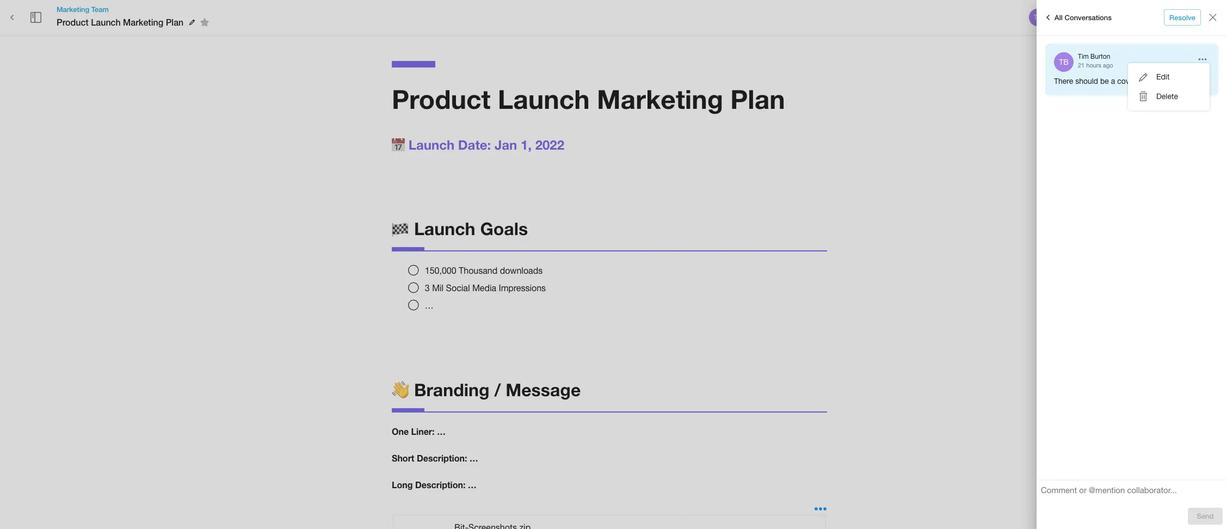 Task type: describe. For each thing, give the bounding box(es) containing it.
be
[[1101, 77, 1109, 85]]

hours
[[1087, 62, 1102, 68]]

0 vertical spatial product launch marketing plan
[[57, 17, 184, 27]]

image
[[1139, 77, 1159, 85]]

more button
[[1171, 9, 1206, 26]]

launch down team at the left top of page
[[91, 17, 121, 27]]

marketing team
[[57, 5, 109, 14]]

all conversations button
[[1039, 9, 1115, 26]]

0 horizontal spatial plan
[[166, 17, 184, 27]]

1 vertical spatial product launch marketing plan
[[392, 83, 785, 114]]

3 mil social media impressions
[[425, 283, 546, 293]]

ago
[[1103, 62, 1113, 68]]

tim burton 21 hours ago
[[1078, 53, 1113, 68]]

21
[[1078, 62, 1085, 68]]

🏁 launch goals
[[392, 218, 528, 239]]

branding
[[414, 379, 490, 400]]

description: for long
[[415, 480, 466, 490]]

burton
[[1091, 53, 1111, 60]]

goals
[[480, 218, 528, 239]]

marketing team link
[[57, 4, 213, 14]]

all
[[1055, 13, 1063, 22]]

tb inside button
[[1034, 14, 1042, 21]]

Comment or @mention collaborator... text field
[[1041, 485, 1223, 499]]

short description: …
[[392, 453, 478, 463]]

thousand
[[459, 266, 498, 275]]

cover
[[1118, 77, 1136, 85]]

page
[[1187, 77, 1204, 85]]

jan
[[495, 137, 517, 152]]

favorite image
[[198, 16, 211, 29]]

0 vertical spatial product
[[57, 17, 89, 27]]

edit button
[[1128, 67, 1210, 87]]

team
[[91, 5, 109, 14]]

resolve button
[[1164, 9, 1201, 26]]

should
[[1076, 77, 1098, 85]]

downloads
[[500, 266, 543, 275]]

impressions
[[499, 283, 546, 293]]

1 horizontal spatial tb
[[1059, 58, 1069, 66]]

👋 branding / message
[[392, 379, 581, 400]]

tb button
[[1028, 7, 1048, 28]]

… down 3
[[425, 300, 434, 310]]

resolve
[[1170, 13, 1196, 22]]

… for one liner: …
[[437, 426, 446, 437]]

short
[[392, 453, 414, 463]]

long
[[392, 480, 413, 490]]

tim
[[1078, 53, 1089, 60]]

👋
[[392, 379, 409, 400]]

150,000
[[425, 266, 456, 275]]

/
[[494, 379, 501, 400]]

there
[[1054, 77, 1073, 85]]

1 vertical spatial plan
[[731, 83, 785, 114]]



Task type: locate. For each thing, give the bounding box(es) containing it.
… for short description: …
[[470, 453, 478, 463]]

1 vertical spatial description:
[[415, 480, 466, 490]]

plan
[[166, 17, 184, 27], [731, 83, 785, 114]]

1 vertical spatial product
[[392, 83, 491, 114]]

1 vertical spatial marketing
[[123, 17, 163, 27]]

2 vertical spatial marketing
[[597, 83, 723, 114]]

launch up 2022
[[498, 83, 590, 114]]

📅 launch date: jan 1, 2022
[[392, 137, 564, 152]]

media
[[472, 283, 496, 293]]

marketing inside marketing team link
[[57, 5, 89, 14]]

1 horizontal spatial product launch marketing plan
[[392, 83, 785, 114]]

for
[[1161, 77, 1171, 85]]

a
[[1111, 77, 1115, 85]]

tb
[[1034, 14, 1042, 21], [1059, 58, 1069, 66]]

… up long description: …
[[470, 453, 478, 463]]

description:
[[417, 453, 467, 463], [415, 480, 466, 490]]

marketing
[[57, 5, 89, 14], [123, 17, 163, 27], [597, 83, 723, 114]]

description: up long description: …
[[417, 453, 467, 463]]

…
[[425, 300, 434, 310], [437, 426, 446, 437], [470, 453, 478, 463], [468, 480, 477, 490]]

delete button
[[1128, 87, 1210, 106]]

… right liner:
[[437, 426, 446, 437]]

more
[[1180, 13, 1197, 22]]

2022
[[535, 137, 564, 152]]

mil
[[432, 283, 444, 293]]

📅
[[392, 137, 405, 152]]

conversations
[[1065, 13, 1112, 22]]

this
[[1173, 77, 1185, 85]]

0 horizontal spatial tb
[[1034, 14, 1042, 21]]

1,
[[521, 137, 532, 152]]

tb left the 21
[[1059, 58, 1069, 66]]

launch up 150,000 at the left bottom of page
[[414, 218, 475, 239]]

0 horizontal spatial product launch marketing plan
[[57, 17, 184, 27]]

all conversations
[[1055, 13, 1112, 22]]

one liner: …
[[392, 426, 446, 437]]

launch
[[91, 17, 121, 27], [498, 83, 590, 114], [409, 137, 455, 152], [414, 218, 475, 239]]

150,000 thousand downloads
[[425, 266, 543, 275]]

product
[[57, 17, 89, 27], [392, 83, 491, 114]]

0 vertical spatial plan
[[166, 17, 184, 27]]

0 vertical spatial marketing
[[57, 5, 89, 14]]

🏁
[[392, 218, 409, 239]]

there should be a cover image for this page
[[1054, 77, 1204, 85]]

date:
[[458, 137, 491, 152]]

1 horizontal spatial marketing
[[123, 17, 163, 27]]

liner:
[[411, 426, 435, 437]]

3
[[425, 283, 430, 293]]

long description: …
[[392, 480, 477, 490]]

0 horizontal spatial product
[[57, 17, 89, 27]]

launch right 📅
[[409, 137, 455, 152]]

1 horizontal spatial product
[[392, 83, 491, 114]]

0 vertical spatial tb
[[1034, 14, 1042, 21]]

product launch marketing plan
[[57, 17, 184, 27], [392, 83, 785, 114]]

0 vertical spatial description:
[[417, 453, 467, 463]]

tooltip
[[1128, 63, 1210, 111]]

description: for short
[[417, 453, 467, 463]]

1 horizontal spatial plan
[[731, 83, 785, 114]]

tooltip containing edit
[[1128, 63, 1210, 111]]

delete
[[1157, 92, 1178, 100]]

social
[[446, 283, 470, 293]]

one
[[392, 426, 409, 437]]

0 horizontal spatial marketing
[[57, 5, 89, 14]]

… down short description: …
[[468, 480, 477, 490]]

description: down short description: …
[[415, 480, 466, 490]]

… for long description: …
[[468, 480, 477, 490]]

edit
[[1157, 72, 1170, 81]]

message
[[506, 379, 581, 400]]

tb left all
[[1034, 14, 1042, 21]]

2 horizontal spatial marketing
[[597, 83, 723, 114]]

1 vertical spatial tb
[[1059, 58, 1069, 66]]



Task type: vqa. For each thing, say whether or not it's contained in the screenshot.
Employee Handbook Acknowledgement Form image
no



